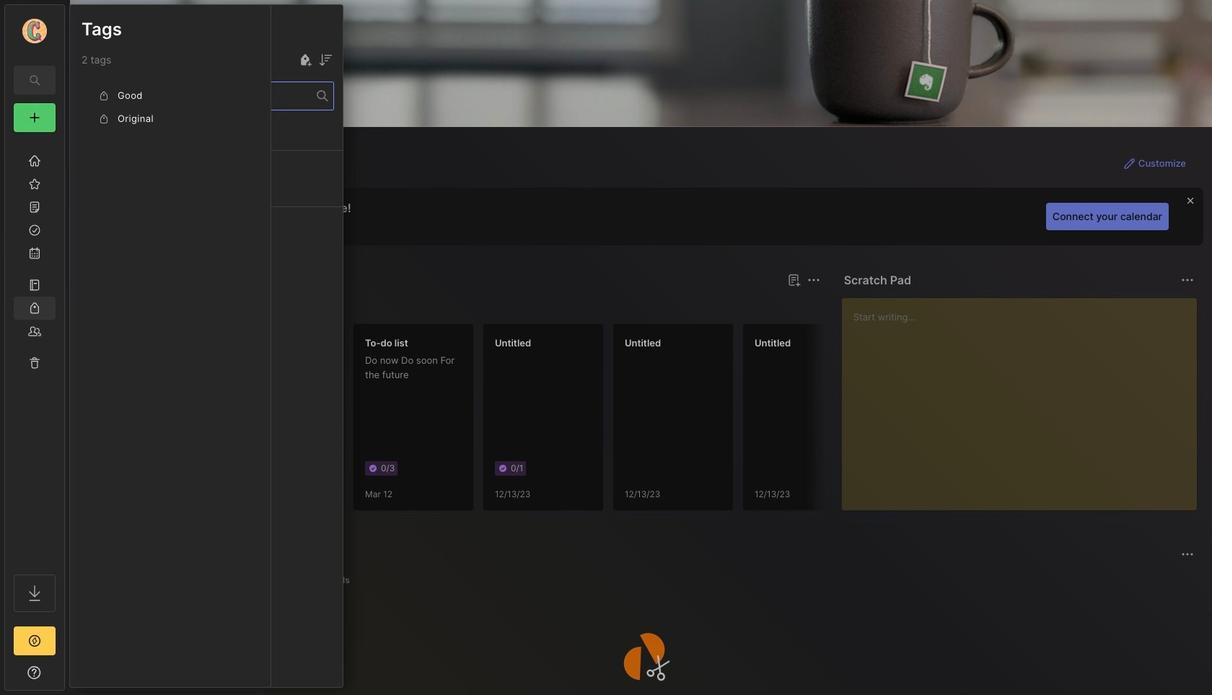Task type: vqa. For each thing, say whether or not it's contained in the screenshot.
"Tree"
yes



Task type: describe. For each thing, give the bounding box(es) containing it.
create new tag image
[[297, 51, 314, 69]]

click to expand image
[[63, 668, 74, 686]]

main element
[[0, 0, 69, 695]]

Start writing… text field
[[854, 298, 1197, 499]]

upgrade image
[[26, 632, 43, 650]]

edit search image
[[26, 71, 43, 89]]

home image
[[27, 154, 42, 168]]



Task type: locate. For each thing, give the bounding box(es) containing it.
tab list
[[96, 572, 1193, 589]]

tab
[[144, 297, 203, 315], [96, 572, 151, 589], [206, 572, 267, 589], [273, 572, 310, 589], [316, 572, 356, 589]]

tree inside main element
[[5, 141, 64, 562]]

row group
[[82, 84, 259, 131], [70, 122, 343, 262], [93, 323, 1133, 520]]

Find tags… text field
[[82, 86, 317, 106]]

Account field
[[5, 17, 64, 45]]

account image
[[22, 19, 47, 43]]

tree
[[5, 141, 64, 562]]

WHAT'S NEW field
[[5, 661, 64, 684]]



